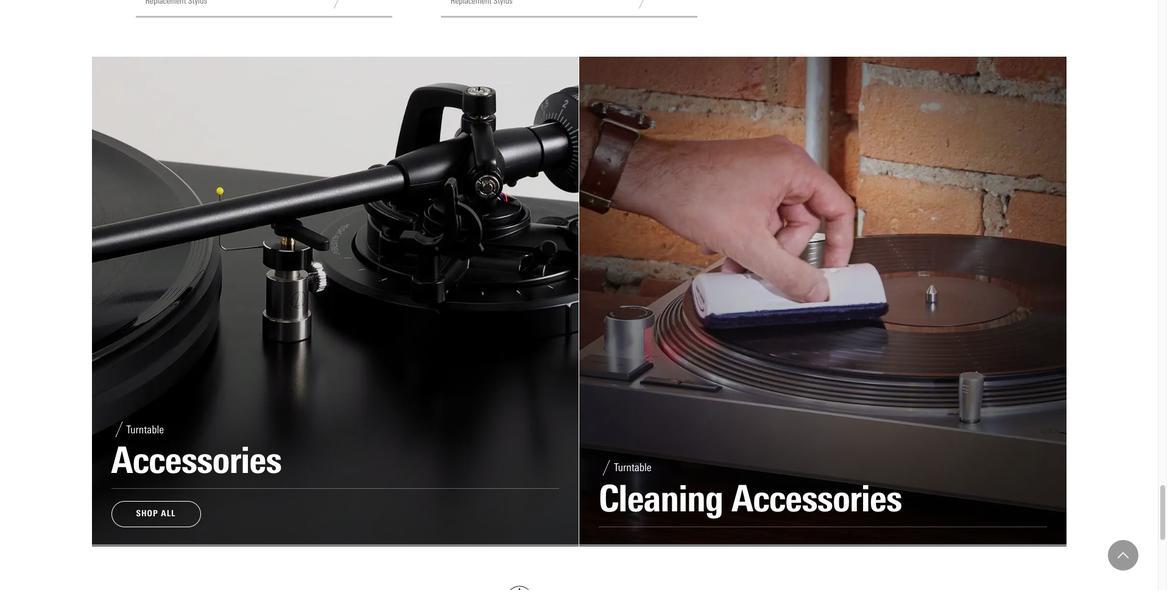 Task type: vqa. For each thing, say whether or not it's contained in the screenshot.
Wireless within ATW-3211N892XTH 3000 Series Wireless Headworn Microphone System (Network- Enabled)
no



Task type: describe. For each thing, give the bounding box(es) containing it.
1 horizontal spatial accessories
[[732, 476, 902, 520]]

shop all
[[136, 508, 176, 519]]

turntables | audio-technica image for cleaning accessories
[[580, 57, 1067, 544]]

shop
[[136, 508, 158, 519]]

turntables | audio-technica image for accessories
[[92, 57, 579, 544]]

0 horizontal spatial accessories
[[111, 438, 282, 482]]

all
[[161, 508, 176, 519]]



Task type: locate. For each thing, give the bounding box(es) containing it.
divider line image
[[330, 0, 352, 9]]

1 horizontal spatial turntable
[[614, 461, 652, 474]]

turntables | audio-technica image
[[92, 57, 579, 544], [580, 57, 1067, 544]]

turntable
[[126, 423, 164, 436], [614, 461, 652, 474]]

arrow up image
[[1119, 550, 1130, 561]]

0 horizontal spatial turntables | audio-technica image
[[92, 57, 579, 544]]

accessories
[[111, 438, 282, 482], [732, 476, 902, 520]]

cleaning accessories
[[599, 476, 902, 520]]

1 horizontal spatial turntables | audio-technica image
[[580, 57, 1067, 544]]

1 vertical spatial turntable
[[614, 461, 652, 474]]

divider line image
[[636, 0, 657, 9]]

0 vertical spatial turntable
[[126, 423, 164, 436]]

1 turntables | audio-technica image from the left
[[92, 57, 579, 544]]

0 horizontal spatial turntable
[[126, 423, 164, 436]]

shop all button
[[111, 501, 201, 527]]

cleaning
[[599, 476, 724, 520]]

turntable for accessories
[[126, 423, 164, 436]]

2 turntables | audio-technica image from the left
[[580, 57, 1067, 544]]

turntable for cleaning accessories
[[614, 461, 652, 474]]



